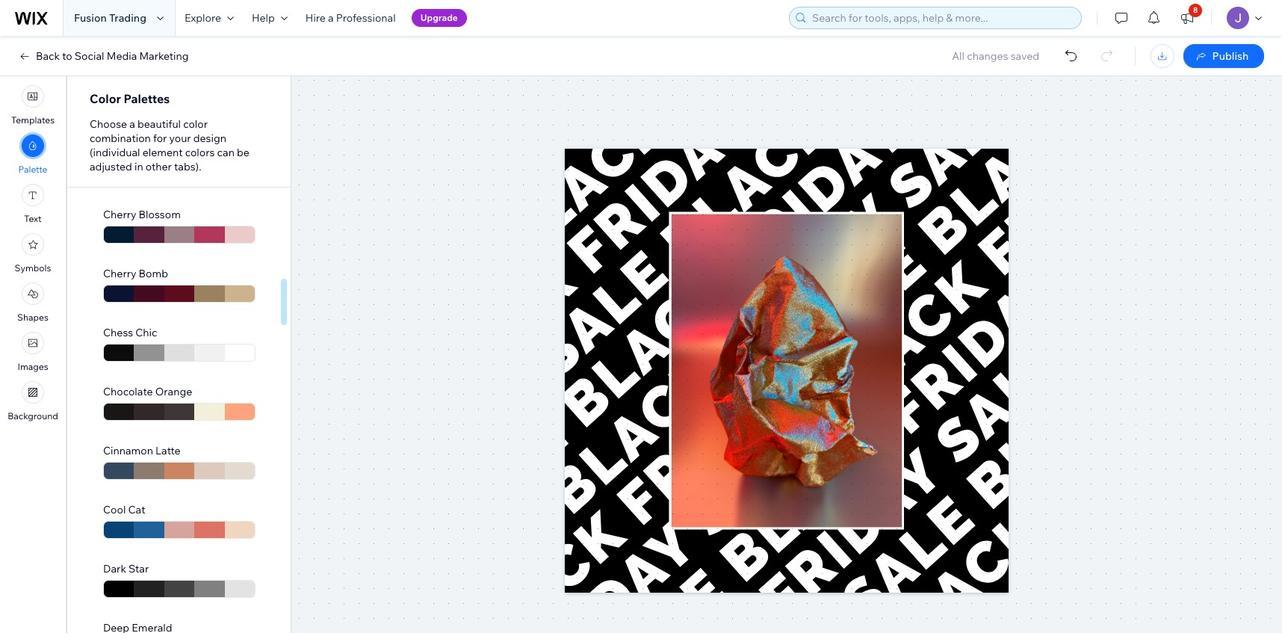 Task type: describe. For each thing, give the bounding box(es) containing it.
shapes
[[17, 312, 49, 323]]

palette
[[18, 164, 47, 175]]

explore
[[185, 11, 221, 25]]

bomb
[[139, 267, 168, 280]]

social
[[75, 49, 104, 63]]

orange
[[155, 385, 192, 398]]

images button
[[17, 332, 48, 372]]

hire
[[306, 11, 326, 25]]

chocolate
[[103, 385, 153, 398]]

colors
[[185, 146, 215, 159]]

all
[[953, 49, 965, 63]]

latte
[[156, 444, 181, 457]]

back
[[36, 49, 60, 63]]

choose
[[90, 117, 127, 131]]

dark star
[[103, 562, 149, 576]]

beautiful
[[138, 117, 181, 131]]

cherry for cherry blossom
[[103, 208, 136, 221]]

color
[[90, 91, 121, 106]]

professional
[[336, 11, 396, 25]]

a for beautiful
[[129, 117, 135, 131]]

symbols button
[[15, 233, 51, 274]]

help button
[[243, 0, 297, 36]]

marketing
[[139, 49, 189, 63]]

palettes
[[124, 91, 170, 106]]

publish button
[[1184, 44, 1265, 68]]

chess
[[103, 326, 133, 339]]

tabs).
[[174, 160, 201, 173]]

cinnamon latte
[[103, 444, 181, 457]]

hire a professional
[[306, 11, 396, 25]]

color palettes
[[90, 91, 170, 106]]

shapes button
[[17, 283, 49, 323]]

help
[[252, 11, 275, 25]]

background button
[[8, 381, 58, 422]]

(individual
[[90, 146, 140, 159]]

saved
[[1011, 49, 1040, 63]]

trading
[[109, 11, 147, 25]]

cinnamon
[[103, 444, 153, 457]]

templates button
[[11, 85, 55, 126]]

cat
[[128, 503, 145, 517]]

blossom
[[139, 208, 181, 221]]



Task type: vqa. For each thing, say whether or not it's contained in the screenshot.
Cool
yes



Task type: locate. For each thing, give the bounding box(es) containing it.
a up combination
[[129, 117, 135, 131]]

menu
[[0, 81, 66, 426]]

cool
[[103, 503, 126, 517]]

templates
[[11, 114, 55, 126]]

back to social media marketing
[[36, 49, 189, 63]]

0 vertical spatial a
[[328, 11, 334, 25]]

fusion trading
[[74, 11, 147, 25]]

for
[[153, 132, 167, 145]]

changes
[[967, 49, 1009, 63]]

text
[[24, 213, 42, 224]]

cherry left blossom
[[103, 208, 136, 221]]

chocolate orange
[[103, 385, 192, 398]]

8 button
[[1171, 0, 1204, 36]]

cool cat
[[103, 503, 145, 517]]

star
[[129, 562, 149, 576]]

chic
[[136, 326, 157, 339]]

1 cherry from the top
[[103, 208, 136, 221]]

8
[[1194, 5, 1198, 15]]

0 vertical spatial cherry
[[103, 208, 136, 221]]

other
[[146, 160, 172, 173]]

choose a beautiful color combination for your design (individual element colors can be adjusted in other tabs).
[[90, 117, 250, 173]]

1 vertical spatial a
[[129, 117, 135, 131]]

a inside choose a beautiful color combination for your design (individual element colors can be adjusted in other tabs).
[[129, 117, 135, 131]]

a
[[328, 11, 334, 25], [129, 117, 135, 131]]

design
[[193, 132, 227, 145]]

can
[[217, 146, 235, 159]]

cherry for cherry bomb
[[103, 267, 136, 280]]

color
[[183, 117, 208, 131]]

hire a professional link
[[297, 0, 405, 36]]

images
[[17, 361, 48, 372]]

0 horizontal spatial a
[[129, 117, 135, 131]]

element
[[143, 146, 183, 159]]

fusion
[[74, 11, 107, 25]]

background
[[8, 410, 58, 422]]

media
[[107, 49, 137, 63]]

publish
[[1213, 49, 1249, 63]]

back to social media marketing button
[[18, 49, 189, 63]]

adjusted
[[90, 160, 132, 173]]

menu containing templates
[[0, 81, 66, 426]]

1 vertical spatial cherry
[[103, 267, 136, 280]]

a right hire
[[328, 11, 334, 25]]

dark
[[103, 562, 126, 576]]

upgrade
[[421, 12, 458, 23]]

combination
[[90, 132, 151, 145]]

cherry left bomb
[[103, 267, 136, 280]]

cherry bomb
[[103, 267, 168, 280]]

your
[[169, 132, 191, 145]]

Search for tools, apps, help & more... field
[[808, 7, 1077, 28]]

text button
[[22, 184, 44, 224]]

all changes saved
[[953, 49, 1040, 63]]

upgrade button
[[412, 9, 467, 27]]

symbols
[[15, 262, 51, 274]]

in
[[135, 160, 143, 173]]

be
[[237, 146, 250, 159]]

a for professional
[[328, 11, 334, 25]]

palette button
[[18, 135, 47, 175]]

to
[[62, 49, 72, 63]]

cherry
[[103, 208, 136, 221], [103, 267, 136, 280]]

chess chic
[[103, 326, 157, 339]]

2 cherry from the top
[[103, 267, 136, 280]]

1 horizontal spatial a
[[328, 11, 334, 25]]

cherry blossom
[[103, 208, 181, 221]]



